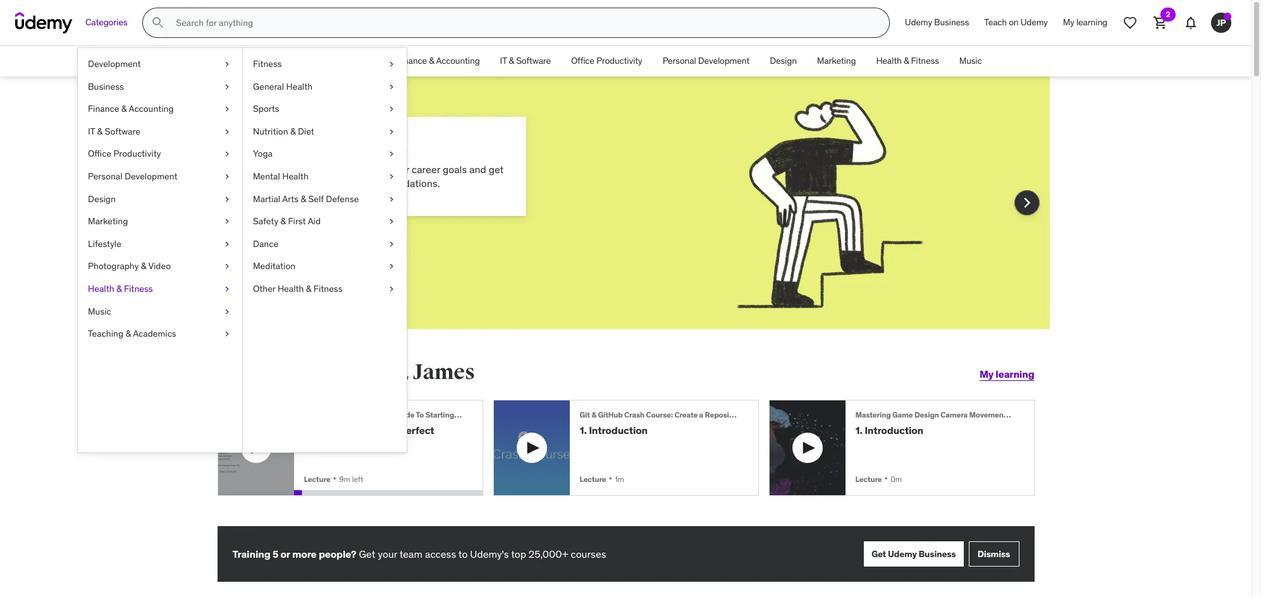 Task type: vqa. For each thing, say whether or not it's contained in the screenshot.
'Productivity' for Health & Fitness
yes



Task type: describe. For each thing, give the bounding box(es) containing it.
guide
[[394, 410, 415, 420]]

mental health
[[253, 171, 309, 182]]

1 vertical spatial my
[[980, 368, 994, 381]]

design link for health & fitness
[[760, 46, 807, 77]]

2 vertical spatial your
[[378, 548, 397, 561]]

the
[[382, 425, 398, 437]]

nutrition & diet link
[[243, 121, 407, 143]]

sports link
[[243, 98, 407, 121]]

create
[[350, 425, 380, 437]]

xsmall image for mental health
[[386, 171, 397, 183]]

fitness up general
[[253, 58, 282, 70]]

• for 1.
[[884, 472, 888, 485]]

xsmall image for development
[[222, 58, 232, 71]]

camera
[[941, 410, 968, 420]]

about
[[361, 163, 387, 176]]

people?
[[319, 548, 356, 561]]

general health
[[253, 81, 312, 92]]

dismiss button
[[969, 542, 1019, 567]]

learning,
[[320, 359, 409, 386]]

jp link
[[1206, 8, 1237, 38]]

get udemy business link
[[864, 542, 964, 567]]

fitness link
[[243, 53, 407, 76]]

mental health link
[[243, 166, 407, 188]]

academics
[[133, 328, 176, 340]]

arcade
[[1020, 410, 1045, 420]]

find
[[263, 132, 309, 158]]

design for health & fitness
[[770, 55, 797, 67]]

1 vertical spatial health & fitness
[[88, 283, 153, 295]]

start
[[268, 359, 316, 386]]

teaching & academics link
[[78, 323, 242, 346]]

lecture for 1.
[[855, 475, 882, 484]]

business link
[[78, 76, 242, 98]]

top
[[511, 548, 526, 561]]

meditation link
[[243, 256, 407, 278]]

25,000+
[[529, 548, 568, 561]]

1 vertical spatial my learning link
[[980, 360, 1034, 390]]

marketing for health & fitness
[[817, 55, 856, 67]]

github
[[598, 410, 623, 420]]

personal for health & fitness
[[663, 55, 696, 67]]

software for health & fitness
[[516, 55, 551, 67]]

fitness down udemy business link
[[911, 55, 939, 67]]

0 horizontal spatial music link
[[78, 301, 242, 323]]

lecture • 1m
[[580, 472, 624, 485]]

training
[[232, 548, 270, 561]]

marketing link for lifestyle
[[78, 211, 242, 233]]

your for about
[[390, 163, 409, 176]]

xsmall image for meditation
[[386, 261, 397, 273]]

lifestyle link
[[78, 233, 242, 256]]

& inside git & github crash course: create a repository from scratch! 1. introduction
[[592, 410, 596, 420]]

safety
[[253, 216, 278, 227]]

1m
[[615, 475, 624, 484]]

1. introduction link for scratch!
[[580, 425, 738, 437]]

create
[[674, 410, 698, 420]]

1 podcast from the left
[[341, 410, 370, 420]]

wishlist image
[[1123, 15, 1138, 30]]

1 horizontal spatial my
[[1063, 17, 1074, 28]]

udemy image
[[15, 12, 73, 34]]

fill
[[263, 163, 276, 176]]

git & github crash course: create a repository from scratch! 1. introduction
[[580, 410, 794, 437]]

to
[[416, 410, 424, 420]]

xsmall image for yoga
[[386, 148, 397, 161]]

udemy's
[[470, 548, 509, 561]]

arts
[[282, 193, 299, 205]]

development link for lifestyle
[[78, 53, 242, 76]]

xsmall image for music
[[222, 306, 232, 318]]

starting
[[425, 410, 454, 420]]

yoga
[[253, 148, 273, 160]]

fitness inside other health & fitness link
[[314, 283, 343, 295]]

recommendations.
[[356, 177, 440, 190]]

office for lifestyle
[[88, 148, 111, 160]]

1 horizontal spatial my learning link
[[1055, 8, 1115, 38]]

0 vertical spatial health & fitness link
[[866, 46, 949, 77]]

safety & first aid link
[[243, 211, 407, 233]]

udemy business link
[[897, 8, 977, 38]]

productivity for lifestyle
[[113, 148, 161, 160]]

9m
[[339, 475, 350, 484]]

2
[[1166, 9, 1170, 19]]

mastering game design camera movements in arcade studio 1. introduction
[[855, 410, 1069, 437]]

2 podcast from the left
[[473, 410, 501, 420]]

notifications image
[[1183, 15, 1199, 30]]

xsmall image for business
[[222, 81, 232, 93]]

office productivity link for lifestyle
[[78, 143, 242, 166]]

sports
[[253, 103, 279, 115]]

course
[[323, 177, 353, 190]]

0 horizontal spatial a
[[296, 163, 301, 176]]

design inside mastering game design camera movements in arcade studio 1. introduction
[[915, 410, 939, 420]]

training 5 or more people? get your team access to udemy's top 25,000+ courses
[[232, 548, 606, 561]]

health for other health & fitness
[[278, 283, 304, 295]]

xsmall image for nutrition & diet
[[386, 126, 397, 138]]

from
[[745, 410, 763, 420]]

lecture for from
[[580, 475, 606, 484]]

marketing for lifestyle
[[88, 216, 128, 227]]

movements
[[969, 410, 1010, 420]]

1 • from the left
[[333, 472, 337, 485]]

1 vertical spatial music
[[88, 306, 111, 317]]

dance link
[[243, 233, 407, 256]]

it & software link for lifestyle
[[78, 121, 242, 143]]

office productivity for lifestyle
[[88, 148, 161, 160]]

lecture • 0m
[[855, 472, 902, 485]]

mastering podcast -  easy guide to starting your podcast 3. how to create the perfect cover art?
[[304, 410, 501, 449]]

survey
[[330, 163, 359, 176]]

other health & fitness link
[[243, 278, 407, 301]]

xsmall image for other health & fitness
[[386, 283, 397, 296]]

0 horizontal spatial my learning
[[980, 368, 1034, 381]]

general health link
[[243, 76, 407, 98]]

it & software for lifestyle
[[88, 126, 140, 137]]

you have alerts image
[[1224, 13, 1231, 20]]

introduction inside mastering game design camera movements in arcade studio 1. introduction
[[865, 425, 923, 437]]

design for lifestyle
[[88, 193, 116, 205]]

first
[[288, 216, 306, 227]]

to inside mastering podcast -  easy guide to starting your podcast 3. how to create the perfect cover art?
[[338, 425, 348, 437]]

teach
[[984, 17, 1007, 28]]

1 vertical spatial to
[[458, 548, 468, 561]]

easy
[[376, 410, 392, 420]]

2 link
[[1145, 8, 1176, 38]]

xsmall image for photography & video
[[222, 261, 232, 273]]

goals
[[443, 163, 467, 176]]

0 vertical spatial business
[[934, 17, 969, 28]]

yoga link
[[243, 143, 407, 166]]

xsmall image for finance & accounting
[[222, 103, 232, 116]]

nutrition & diet
[[253, 126, 314, 137]]

game
[[892, 410, 913, 420]]

crash
[[624, 410, 645, 420]]

teaching & academics
[[88, 328, 176, 340]]

get udemy business
[[872, 549, 956, 560]]

xsmall image for fitness
[[386, 58, 397, 71]]

lecture inside lecture • 9m left
[[304, 475, 330, 484]]

it for lifestyle
[[88, 126, 95, 137]]

find your path
[[263, 132, 408, 158]]

career
[[412, 163, 440, 176]]

general
[[253, 81, 284, 92]]

finance for lifestyle
[[88, 103, 119, 115]]

personal development link for lifestyle
[[78, 166, 242, 188]]

your for find
[[313, 132, 359, 158]]

teach on udemy
[[984, 17, 1048, 28]]

martial arts & self defense
[[253, 193, 359, 205]]



Task type: locate. For each thing, give the bounding box(es) containing it.
xsmall image inside dance link
[[386, 238, 397, 251]]

office productivity link for health & fitness
[[561, 46, 653, 77]]

1 vertical spatial personal
[[88, 171, 122, 182]]

my learning link up in
[[980, 360, 1034, 390]]

1 horizontal spatial design link
[[760, 46, 807, 77]]

0 vertical spatial office productivity link
[[561, 46, 653, 77]]

2 1. from the left
[[855, 425, 863, 437]]

my learning link left 'wishlist' image in the top of the page
[[1055, 8, 1115, 38]]

to right how
[[338, 425, 348, 437]]

0 horizontal spatial get
[[359, 548, 375, 561]]

1 vertical spatial your
[[390, 163, 409, 176]]

0 vertical spatial marketing
[[817, 55, 856, 67]]

0 vertical spatial it & software link
[[490, 46, 561, 77]]

left
[[352, 475, 363, 484]]

mastering
[[304, 410, 339, 420], [855, 410, 891, 420]]

xsmall image for health & fitness
[[222, 283, 232, 296]]

1 vertical spatial personal development link
[[78, 166, 242, 188]]

0 vertical spatial it & software
[[500, 55, 551, 67]]

1 horizontal spatial music link
[[949, 46, 992, 77]]

fitness
[[911, 55, 939, 67], [253, 58, 282, 70], [124, 283, 153, 295], [314, 283, 343, 295]]

software down business link
[[105, 126, 140, 137]]

xsmall image for it & software
[[222, 126, 232, 138]]

previous image
[[215, 193, 235, 213]]

other health & fitness
[[253, 283, 343, 295]]

1. introduction link for introduction
[[855, 425, 1014, 437]]

0 horizontal spatial productivity
[[113, 148, 161, 160]]

learning for rightmost my learning link
[[1076, 17, 1107, 28]]

• left '0m'
[[884, 472, 888, 485]]

git
[[580, 410, 590, 420]]

podcast right your
[[473, 410, 501, 420]]

learning for the bottommost my learning link
[[996, 368, 1034, 381]]

0 horizontal spatial mastering
[[304, 410, 339, 420]]

1 horizontal spatial get
[[872, 549, 886, 560]]

1 horizontal spatial finance & accounting
[[397, 55, 480, 67]]

lecture • 9m left
[[304, 472, 363, 485]]

health & fitness link down the video
[[78, 278, 242, 301]]

software down search for anything text field
[[516, 55, 551, 67]]

2 horizontal spatial lecture
[[855, 475, 882, 484]]

2 introduction from the left
[[865, 425, 923, 437]]

xsmall image inside business link
[[222, 81, 232, 93]]

• left 9m
[[333, 472, 337, 485]]

xsmall image inside other health & fitness link
[[386, 283, 397, 296]]

more
[[292, 548, 317, 561]]

get
[[489, 163, 504, 176]]

finance & accounting for lifestyle
[[88, 103, 174, 115]]

mastering up how
[[304, 410, 339, 420]]

2 horizontal spatial •
[[884, 472, 888, 485]]

or
[[280, 548, 290, 561]]

categories button
[[78, 8, 135, 38]]

personal
[[663, 55, 696, 67], [88, 171, 122, 182]]

it for health & fitness
[[500, 55, 507, 67]]

2 vertical spatial design
[[915, 410, 939, 420]]

1 horizontal spatial productivity
[[596, 55, 642, 67]]

personal development link for health & fitness
[[653, 46, 760, 77]]

1 horizontal spatial personal
[[663, 55, 696, 67]]

development link for health & fitness
[[260, 46, 331, 77]]

0 vertical spatial design link
[[760, 46, 807, 77]]

3 • from the left
[[884, 472, 888, 485]]

1 horizontal spatial office productivity
[[571, 55, 642, 67]]

1 horizontal spatial office
[[571, 55, 594, 67]]

office productivity link
[[561, 46, 653, 77], [78, 143, 242, 166]]

0 vertical spatial your
[[313, 132, 359, 158]]

lecture left '0m'
[[855, 475, 882, 484]]

mastering for 3.
[[304, 410, 339, 420]]

xsmall image for personal development
[[222, 171, 232, 183]]

1 horizontal spatial to
[[458, 548, 468, 561]]

video
[[148, 261, 171, 272]]

1 horizontal spatial learning
[[1076, 17, 1107, 28]]

mastering inside mastering podcast -  easy guide to starting your podcast 3. how to create the perfect cover art?
[[304, 410, 339, 420]]

1 horizontal spatial personal development
[[663, 55, 750, 67]]

1 horizontal spatial marketing link
[[807, 46, 866, 77]]

health & fitness down photography
[[88, 283, 153, 295]]

let's start learning, james
[[217, 359, 475, 386]]

marketing
[[817, 55, 856, 67], [88, 216, 128, 227]]

mastering for introduction
[[855, 410, 891, 420]]

xsmall image inside lifestyle link
[[222, 238, 232, 251]]

accounting for health & fitness
[[436, 55, 480, 67]]

0 horizontal spatial 1. introduction link
[[580, 425, 738, 437]]

xsmall image inside martial arts & self defense link
[[386, 193, 397, 206]]

my right teach on udemy
[[1063, 17, 1074, 28]]

mental
[[253, 171, 280, 182]]

1 vertical spatial finance & accounting link
[[78, 98, 242, 121]]

personal development for health & fitness
[[663, 55, 750, 67]]

0 vertical spatial to
[[338, 425, 348, 437]]

martial
[[253, 193, 280, 205]]

team
[[400, 548, 423, 561]]

fitness down photography & video
[[124, 283, 153, 295]]

submit search image
[[151, 15, 166, 30]]

lecture left 1m
[[580, 475, 606, 484]]

dance
[[253, 238, 278, 250]]

carousel element
[[202, 77, 1050, 360]]

3.
[[304, 425, 313, 437]]

health for mental health
[[282, 171, 309, 182]]

1 horizontal spatial personal development link
[[653, 46, 760, 77]]

1 vertical spatial business
[[88, 81, 124, 92]]

0 vertical spatial music
[[959, 55, 982, 67]]

• for from
[[609, 472, 612, 485]]

music down udemy business link
[[959, 55, 982, 67]]

1. up lecture • 0m
[[855, 425, 863, 437]]

udemy business
[[905, 17, 969, 28]]

2 horizontal spatial design
[[915, 410, 939, 420]]

0 horizontal spatial it & software
[[88, 126, 140, 137]]

my learning left 'wishlist' image in the top of the page
[[1063, 17, 1107, 28]]

0 vertical spatial personal development link
[[653, 46, 760, 77]]

3% complete image
[[294, 491, 302, 496]]

access
[[425, 548, 456, 561]]

0 horizontal spatial personal development link
[[78, 166, 242, 188]]

a right the out
[[296, 163, 301, 176]]

aid
[[308, 216, 321, 227]]

1. introduction link down camera
[[855, 425, 1014, 437]]

1 vertical spatial office
[[88, 148, 111, 160]]

1 1. from the left
[[580, 425, 587, 437]]

it & software link for health & fitness
[[490, 46, 561, 77]]

productivity
[[596, 55, 642, 67], [113, 148, 161, 160]]

courses
[[571, 548, 606, 561]]

introduction down github
[[589, 425, 648, 437]]

software for lifestyle
[[105, 126, 140, 137]]

podcast left -
[[341, 410, 370, 420]]

xsmall image for design
[[222, 193, 232, 206]]

0 vertical spatial productivity
[[596, 55, 642, 67]]

0 vertical spatial marketing link
[[807, 46, 866, 77]]

accounting for lifestyle
[[129, 103, 174, 115]]

2 • from the left
[[609, 472, 612, 485]]

3 lecture from the left
[[855, 475, 882, 484]]

your
[[313, 132, 359, 158], [390, 163, 409, 176], [378, 548, 397, 561]]

5
[[273, 548, 278, 561]]

other
[[253, 283, 275, 295]]

it & software for health & fitness
[[500, 55, 551, 67]]

1. introduction link down course:
[[580, 425, 738, 437]]

my learning up in
[[980, 368, 1034, 381]]

a right create
[[699, 410, 703, 420]]

nutrition
[[253, 126, 288, 137]]

cover
[[304, 437, 330, 449]]

xsmall image inside the "sports" link
[[386, 103, 397, 116]]

xsmall image inside safety & first aid link
[[386, 216, 397, 228]]

lecture
[[304, 475, 330, 484], [580, 475, 606, 484], [855, 475, 882, 484]]

office productivity
[[571, 55, 642, 67], [88, 148, 161, 160]]

in
[[1012, 410, 1018, 420]]

1 horizontal spatial health & fitness link
[[866, 46, 949, 77]]

0 horizontal spatial marketing
[[88, 216, 128, 227]]

0 horizontal spatial personal development
[[88, 171, 177, 182]]

xsmall image inside mental health 'link'
[[386, 171, 397, 183]]

finance & accounting link for lifestyle
[[78, 98, 242, 121]]

finance for health & fitness
[[397, 55, 427, 67]]

shopping cart with 2 items image
[[1153, 15, 1168, 30]]

mastering inside mastering game design camera movements in arcade studio 1. introduction
[[855, 410, 891, 420]]

lifestyle
[[88, 238, 121, 250]]

development link down submit search icon at the left top of page
[[78, 53, 242, 76]]

martial arts & self defense link
[[243, 188, 407, 211]]

music up teaching
[[88, 306, 111, 317]]

and
[[469, 163, 486, 176]]

1 vertical spatial music link
[[78, 301, 242, 323]]

1. down git
[[580, 425, 587, 437]]

1 vertical spatial it & software link
[[78, 121, 242, 143]]

health & fitness link down udemy business link
[[866, 46, 949, 77]]

1 vertical spatial health & fitness link
[[78, 278, 242, 301]]

to right access
[[458, 548, 468, 561]]

music link up academics at the bottom of page
[[78, 301, 242, 323]]

xsmall image inside the yoga link
[[386, 148, 397, 161]]

0 horizontal spatial introduction
[[589, 425, 648, 437]]

1 horizontal spatial mastering
[[855, 410, 891, 420]]

0 vertical spatial music link
[[949, 46, 992, 77]]

fill out a short survey link
[[263, 163, 359, 176]]

productivity for health & fitness
[[596, 55, 642, 67]]

your inside about your career goals and get personalized course recommendations.
[[390, 163, 409, 176]]

0 horizontal spatial health & fitness link
[[78, 278, 242, 301]]

xsmall image inside nutrition & diet link
[[386, 126, 397, 138]]

2 1. introduction link from the left
[[855, 425, 1014, 437]]

0 vertical spatial personal
[[663, 55, 696, 67]]

0 vertical spatial finance & accounting link
[[386, 46, 490, 77]]

accounting
[[436, 55, 480, 67], [129, 103, 174, 115]]

0 horizontal spatial design link
[[78, 188, 242, 211]]

• left 1m
[[609, 472, 612, 485]]

design link for lifestyle
[[78, 188, 242, 211]]

1 vertical spatial design
[[88, 193, 116, 205]]

it & software link down search for anything text field
[[490, 46, 561, 77]]

0 horizontal spatial office productivity link
[[78, 143, 242, 166]]

xsmall image for sports
[[386, 103, 397, 116]]

music link down the teach
[[949, 46, 992, 77]]

1 horizontal spatial 1. introduction link
[[855, 425, 1014, 437]]

how
[[315, 425, 336, 437]]

1 horizontal spatial my learning
[[1063, 17, 1107, 28]]

health & fitness down udemy business link
[[876, 55, 939, 67]]

photography & video link
[[78, 256, 242, 278]]

xsmall image for teaching & academics
[[222, 328, 232, 341]]

xsmall image inside general health link
[[386, 81, 397, 93]]

lecture inside lecture • 1m
[[580, 475, 606, 484]]

a inside git & github crash course: create a repository from scratch! 1. introduction
[[699, 410, 703, 420]]

xsmall image inside teaching & academics link
[[222, 328, 232, 341]]

1. inside git & github crash course: create a repository from scratch! 1. introduction
[[580, 425, 587, 437]]

learning up in
[[996, 368, 1034, 381]]

xsmall image for general health
[[386, 81, 397, 93]]

finance & accounting for health & fitness
[[397, 55, 480, 67]]

fitness down "meditation" link
[[314, 283, 343, 295]]

development link up general health
[[260, 46, 331, 77]]

business
[[934, 17, 969, 28], [88, 81, 124, 92], [919, 549, 956, 560]]

0 horizontal spatial development link
[[78, 53, 242, 76]]

1 vertical spatial accounting
[[129, 103, 174, 115]]

office productivity for health & fitness
[[571, 55, 642, 67]]

music link
[[949, 46, 992, 77], [78, 301, 242, 323]]

finance
[[397, 55, 427, 67], [88, 103, 119, 115]]

1 vertical spatial office productivity
[[88, 148, 161, 160]]

personal for lifestyle
[[88, 171, 122, 182]]

xsmall image
[[222, 58, 232, 71], [222, 103, 232, 116], [386, 103, 397, 116], [222, 126, 232, 138], [386, 126, 397, 138], [386, 261, 397, 273], [222, 306, 232, 318], [222, 328, 232, 341]]

studio
[[1046, 410, 1069, 420]]

1 vertical spatial software
[[105, 126, 140, 137]]

1 horizontal spatial it
[[500, 55, 507, 67]]

2 vertical spatial business
[[919, 549, 956, 560]]

lecture left 9m
[[304, 475, 330, 484]]

let's
[[217, 359, 264, 386]]

2 lecture from the left
[[580, 475, 606, 484]]

on
[[1009, 17, 1019, 28]]

0 horizontal spatial finance
[[88, 103, 119, 115]]

1 vertical spatial marketing
[[88, 216, 128, 227]]

1 vertical spatial a
[[699, 410, 703, 420]]

1 horizontal spatial finance
[[397, 55, 427, 67]]

mastering left game
[[855, 410, 891, 420]]

1 horizontal spatial development link
[[260, 46, 331, 77]]

0 horizontal spatial finance & accounting
[[88, 103, 174, 115]]

fill out a short survey
[[263, 163, 359, 176]]

1 vertical spatial marketing link
[[78, 211, 242, 233]]

it & software link down business link
[[78, 121, 242, 143]]

1. inside mastering game design camera movements in arcade studio 1. introduction
[[855, 425, 863, 437]]

xsmall image inside "meditation" link
[[386, 261, 397, 273]]

dismiss
[[978, 549, 1010, 560]]

1 horizontal spatial accounting
[[436, 55, 480, 67]]

1 horizontal spatial marketing
[[817, 55, 856, 67]]

xsmall image inside the fitness link
[[386, 58, 397, 71]]

your left team
[[378, 548, 397, 561]]

0 vertical spatial it
[[500, 55, 507, 67]]

1 lecture from the left
[[304, 475, 330, 484]]

xsmall image inside photography & video link
[[222, 261, 232, 273]]

0 vertical spatial accounting
[[436, 55, 480, 67]]

get inside 'get udemy business' "link"
[[872, 549, 886, 560]]

0 horizontal spatial personal
[[88, 171, 122, 182]]

development
[[270, 55, 321, 67], [698, 55, 750, 67], [88, 58, 141, 70], [125, 171, 177, 182]]

teach on udemy link
[[977, 8, 1055, 38]]

0 horizontal spatial to
[[338, 425, 348, 437]]

0 vertical spatial my learning link
[[1055, 8, 1115, 38]]

your up recommendations.
[[390, 163, 409, 176]]

personal development link
[[653, 46, 760, 77], [78, 166, 242, 188]]

0m
[[891, 475, 902, 484]]

xsmall image
[[386, 58, 397, 71], [222, 81, 232, 93], [386, 81, 397, 93], [222, 148, 232, 161], [386, 148, 397, 161], [222, 171, 232, 183], [386, 171, 397, 183], [222, 193, 232, 206], [386, 193, 397, 206], [222, 216, 232, 228], [386, 216, 397, 228], [222, 238, 232, 251], [386, 238, 397, 251], [222, 261, 232, 273], [222, 283, 232, 296], [386, 283, 397, 296]]

&
[[429, 55, 434, 67], [509, 55, 514, 67], [904, 55, 909, 67], [121, 103, 127, 115], [97, 126, 103, 137], [290, 126, 296, 137], [301, 193, 306, 205], [280, 216, 286, 227], [141, 261, 146, 272], [116, 283, 122, 295], [306, 283, 311, 295], [126, 328, 131, 340], [592, 410, 596, 420]]

xsmall image for office productivity
[[222, 148, 232, 161]]

health & fitness
[[876, 55, 939, 67], [88, 283, 153, 295]]

my up movements
[[980, 368, 994, 381]]

my learning
[[1063, 17, 1107, 28], [980, 368, 1034, 381]]

personalized
[[263, 177, 320, 190]]

0 horizontal spatial software
[[105, 126, 140, 137]]

marketing link for health & fitness
[[807, 46, 866, 77]]

perfect
[[400, 425, 434, 437]]

0 horizontal spatial finance & accounting link
[[78, 98, 242, 121]]

xsmall image for martial arts & self defense
[[386, 193, 397, 206]]

0 horizontal spatial design
[[88, 193, 116, 205]]

next image
[[1017, 193, 1037, 213]]

1 mastering from the left
[[304, 410, 339, 420]]

photography & video
[[88, 261, 171, 272]]

1 1. introduction link from the left
[[580, 425, 738, 437]]

scratch!
[[764, 410, 794, 420]]

2 mastering from the left
[[855, 410, 891, 420]]

1 vertical spatial it
[[88, 126, 95, 137]]

1 vertical spatial it & software
[[88, 126, 140, 137]]

business inside "link"
[[919, 549, 956, 560]]

office for health & fitness
[[571, 55, 594, 67]]

course:
[[646, 410, 673, 420]]

0 horizontal spatial office productivity
[[88, 148, 161, 160]]

0 vertical spatial office
[[571, 55, 594, 67]]

0 vertical spatial my
[[1063, 17, 1074, 28]]

1 vertical spatial finance
[[88, 103, 119, 115]]

learning left 'wishlist' image in the top of the page
[[1076, 17, 1107, 28]]

lecture inside lecture • 0m
[[855, 475, 882, 484]]

udemy
[[905, 17, 932, 28], [1021, 17, 1048, 28], [888, 549, 917, 560]]

it & software link
[[490, 46, 561, 77], [78, 121, 242, 143]]

3. how to create the perfect cover art? link
[[304, 425, 462, 450]]

meditation
[[253, 261, 296, 272]]

finance & accounting link for health & fitness
[[386, 46, 490, 77]]

personal development for lifestyle
[[88, 171, 177, 182]]

xsmall image for marketing
[[222, 216, 232, 228]]

1 vertical spatial personal development
[[88, 171, 177, 182]]

out
[[278, 163, 293, 176]]

your
[[456, 410, 471, 420]]

xsmall image for lifestyle
[[222, 238, 232, 251]]

Search for anything text field
[[174, 12, 874, 34]]

health inside 'link'
[[282, 171, 309, 182]]

safety & first aid
[[253, 216, 321, 227]]

0 horizontal spatial it & software link
[[78, 121, 242, 143]]

your up survey
[[313, 132, 359, 158]]

health for general health
[[286, 81, 312, 92]]

0 horizontal spatial accounting
[[129, 103, 174, 115]]

0 vertical spatial my learning
[[1063, 17, 1107, 28]]

xsmall image for dance
[[386, 238, 397, 251]]

introduction down game
[[865, 425, 923, 437]]

xsmall image for safety & first aid
[[386, 216, 397, 228]]

1 horizontal spatial 1.
[[855, 425, 863, 437]]

categories
[[85, 17, 127, 28]]

1 horizontal spatial health & fitness
[[876, 55, 939, 67]]

introduction inside git & github crash course: create a repository from scratch! 1. introduction
[[589, 425, 648, 437]]

1 introduction from the left
[[589, 425, 648, 437]]

design
[[770, 55, 797, 67], [88, 193, 116, 205], [915, 410, 939, 420]]



